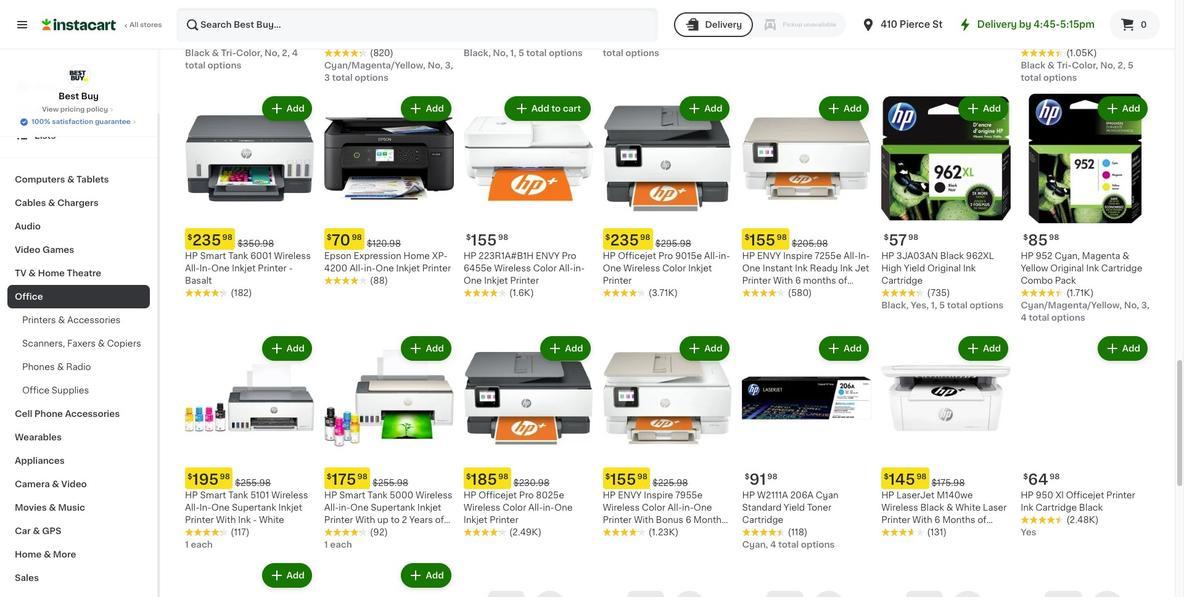 Task type: locate. For each thing, give the bounding box(es) containing it.
inspire down $205.98
[[783, 251, 813, 260]]

best
[[59, 92, 79, 101]]

product group containing 57
[[882, 94, 1011, 311]]

office down tv at the left top of the page
[[15, 292, 43, 301]]

1 vertical spatial yield
[[784, 504, 805, 512]]

black inside the epson standard 212 ink cartridge - black
[[931, 24, 955, 33]]

cyan, inside hp 910 cyan, magenta & yellow original color ink cartridges
[[357, 12, 382, 20]]

original up black & tri-color, no, 2, 4 total options
[[185, 24, 219, 33]]

with down months
[[829, 288, 849, 297]]

1 vertical spatial cyan/magenta/yellow,
[[1021, 301, 1122, 309]]

add button for hp 3ja03an black 962xl high yield original ink cartridge
[[960, 97, 1007, 119]]

6 up the (131)
[[935, 516, 940, 525]]

0 horizontal spatial epson
[[324, 251, 352, 260]]

cyan, 4 total options
[[742, 541, 835, 549]]

hp+
[[851, 288, 869, 297], [672, 528, 690, 537], [991, 528, 1009, 537]]

hp for hp envy inspire 7955e wireless color all-in-one printer with bonus 6 months instant ink with hp+ (1w2y8a)
[[603, 491, 616, 500]]

hp for hp 3yp29an 67 original black & tri-color ink cartridges
[[1021, 12, 1034, 20]]

video
[[15, 245, 40, 254], [61, 480, 87, 489]]

one inside hp 223r1a#b1h envy pro 6455e wireless color all-in- one inkjet printer
[[464, 276, 482, 285]]

0 horizontal spatial yellow
[[324, 24, 352, 33]]

1 $255.98 from the left
[[235, 479, 271, 488]]

1 horizontal spatial 2,
[[700, 36, 708, 45]]

ink inside hp ink 62 black color comb (1.12k) black & tri-color, no, 2, 5 total options
[[618, 12, 631, 20]]

ink left included
[[324, 528, 337, 537]]

cartridges for hp 3yp29an 67 original black & tri-color ink cartridges
[[1021, 36, 1067, 45]]

supplies
[[52, 386, 89, 395]]

hp inside hp 3yp29an 67 original black & tri-color ink cartridges
[[1021, 12, 1034, 20]]

envy down $155.98 original price: $225.98 element
[[618, 491, 642, 500]]

white inside hp smart tank 5101 wireless all-in-one supertank inkjet printer with ink - white
[[259, 516, 284, 525]]

2 horizontal spatial pro
[[659, 251, 673, 260]]

add button for hp smart tank 6001 wireless all-in-one inkjet printer - basalt
[[263, 97, 311, 119]]

0 vertical spatial to
[[551, 104, 561, 113]]

1 horizontal spatial standard
[[911, 12, 950, 20]]

cartridge inside the hp 3ja03an black 962xl high yield original ink cartridge
[[882, 276, 923, 285]]

color, down (736)
[[236, 49, 263, 57]]

options down the (1.71k)
[[1052, 313, 1085, 322]]

cyan/magenta/yellow, inside the cyan/magenta/yellow, no, 3, 4 total options
[[1021, 301, 1122, 309]]

0 horizontal spatial envy
[[536, 251, 560, 260]]

2 vertical spatial color,
[[1072, 61, 1098, 70]]

printer inside $ 235 98 $350.98 hp smart tank 6001 wireless all-in-one inkjet printer - basalt
[[258, 264, 287, 272]]

1 vertical spatial in-
[[199, 264, 211, 272]]

yellow up "combo"
[[1021, 264, 1048, 272]]

98 inside '$ 235 98'
[[640, 234, 650, 241]]

1 each for 195
[[185, 541, 213, 549]]

hp+ down laser
[[991, 528, 1009, 537]]

months down m140we
[[943, 516, 976, 525]]

$255.98 up '5000'
[[373, 479, 408, 488]]

with up included
[[355, 516, 375, 525]]

supertank down 5101
[[232, 504, 276, 512]]

98 inside '$ 91 98'
[[767, 473, 778, 481]]

add button for epson expression home xp- 4200 all-in-one inkjet printer
[[402, 97, 450, 119]]

black, for black, yes, 1, 5 total options
[[882, 301, 909, 309]]

0 vertical spatial office
[[15, 292, 43, 301]]

235 for 235
[[610, 233, 639, 247]]

inkjet down '185'
[[464, 516, 487, 525]]

3, for cyan/magenta/yellow, no, 3, 3 total options
[[445, 61, 453, 70]]

0 horizontal spatial 155
[[471, 233, 497, 247]]

1 horizontal spatial supertank
[[371, 504, 415, 512]]

one inside hp smart tank 5000 wireless all-in-one supertank inkjet printer with up to 2 years of ink included
[[350, 504, 369, 512]]

1 horizontal spatial of
[[839, 276, 847, 285]]

laser
[[983, 504, 1007, 512]]

2 horizontal spatial 4
[[1021, 313, 1027, 322]]

1 vertical spatial 64
[[1028, 473, 1049, 487]]

theatre
[[67, 269, 101, 278]]

(1.05k)
[[1067, 49, 1097, 57]]

printers & accessories
[[22, 316, 121, 324]]

in- inside hp 223r1a#b1h envy pro 6455e wireless color all-in- one inkjet printer
[[573, 264, 585, 272]]

wireless inside hp 223r1a#b1h envy pro 6455e wireless color all-in- one inkjet printer
[[494, 264, 531, 272]]

in- up basalt in the left top of the page
[[199, 264, 211, 272]]

155 for $155.98 original price: $205.98 element at the top right
[[750, 233, 776, 247]]

black, no, 1, 5 total options
[[464, 49, 583, 57]]

98 inside $ 195 98
[[220, 473, 230, 481]]

$350.98
[[237, 239, 274, 248]]

1 horizontal spatial cartridges
[[324, 36, 370, 45]]

$175.98 original price: $255.98 element
[[324, 468, 454, 489]]

magenta inside hp 952 cyan, magenta & yellow original ink cartridge combo pack
[[1082, 251, 1120, 260]]

cyan, down hp w2111a 206a cyan standard yield toner cartridge
[[742, 541, 768, 549]]

officejet right xl
[[1066, 491, 1104, 500]]

car & gps
[[15, 527, 61, 535]]

cell phone accessories link
[[7, 402, 150, 426]]

5 down comb on the right top of the page
[[710, 36, 716, 45]]

2 horizontal spatial envy
[[757, 251, 781, 260]]

envy down $155.98 original price: $205.98 element at the top right
[[757, 251, 781, 260]]

home & more link
[[7, 543, 150, 566]]

185
[[471, 473, 497, 487]]

tank inside hp smart tank 5101 wireless all-in-one supertank inkjet printer with ink - white
[[228, 491, 248, 500]]

0 horizontal spatial standard
[[742, 504, 782, 512]]

2 horizontal spatial cartridges
[[1021, 36, 1067, 45]]

$155.98 original price: $205.98 element
[[742, 228, 872, 250]]

cyan/magenta/yellow, for (1.71k)
[[1021, 301, 1122, 309]]

white down the laserjet
[[888, 541, 913, 549]]

basalt
[[185, 276, 212, 285]]

accessories up wearables link
[[65, 410, 120, 418]]

1 vertical spatial accessories
[[65, 410, 120, 418]]

(820)
[[370, 49, 393, 57]]

magenta up the (1.71k)
[[1082, 251, 1120, 260]]

magenta
[[384, 12, 423, 20], [1082, 251, 1120, 260]]

ink up (1w2y8a)
[[635, 528, 648, 537]]

add for hp 952 cyan, magenta & yellow original ink cartridge combo pack
[[1122, 104, 1140, 113]]

wireless down '$ 235 98'
[[623, 264, 660, 272]]

1 each down included
[[324, 541, 352, 549]]

0 horizontal spatial 3,
[[445, 61, 453, 70]]

0 vertical spatial cyan,
[[357, 12, 382, 20]]

6 inside hp envy inspire 7955e wireless color all-in-one printer with bonus 6 months instant ink with hp+ (1w2y8a)
[[686, 516, 691, 525]]

1 horizontal spatial 1
[[324, 541, 328, 549]]

buy up the policy
[[81, 92, 99, 101]]

0 horizontal spatial color,
[[236, 49, 263, 57]]

0 vertical spatial 1,
[[510, 49, 516, 57]]

yellow inside hp 952 cyan, magenta & yellow original ink cartridge combo pack
[[1021, 264, 1048, 272]]

0 vertical spatial buy
[[81, 92, 99, 101]]

0 horizontal spatial 235
[[192, 233, 221, 247]]

(2.48k) up black, no, 1, 5 total options
[[509, 36, 542, 45]]

(1.12k)
[[649, 24, 676, 33]]

cyan/magenta/yellow, down the (1.71k)
[[1021, 301, 1122, 309]]

black inside hp 65 original ink cartridge - black
[[464, 24, 487, 33]]

of
[[839, 276, 847, 285], [435, 516, 444, 525], [978, 516, 987, 525]]

$255.98 for 175
[[373, 479, 408, 488]]

epson standard 212 ink cartridge - black button
[[882, 0, 1011, 47]]

1 vertical spatial included
[[929, 528, 966, 537]]

$ inside $ 145 98
[[884, 473, 889, 481]]

1 horizontal spatial yield
[[904, 264, 925, 272]]

hp inside hp 952 cyan, magenta & yellow original ink cartridge combo pack
[[1021, 251, 1034, 260]]

100% satisfaction guarantee
[[32, 118, 131, 125]]

smart inside $ 235 98 $350.98 hp smart tank 6001 wireless all-in-one inkjet printer - basalt
[[200, 251, 226, 260]]

hp+ inside $ 155 98 $205.98 hp envy inspire 7255e all-in- one instant ink ready ink jet printer with 6 months of instant ink included with hp+ - white & sandstone
[[851, 288, 869, 297]]

tri- down (1.05k)
[[1057, 61, 1072, 70]]

5101
[[250, 491, 269, 500]]

no, inside black & tri-color, no, 2, 5 total options
[[1101, 61, 1116, 70]]

0 horizontal spatial cartridges
[[236, 24, 282, 33]]

(2.48k) for ink
[[509, 36, 542, 45]]

$
[[188, 234, 192, 241], [327, 234, 332, 241], [466, 234, 471, 241], [605, 234, 610, 241], [745, 234, 750, 241], [884, 234, 889, 241], [1023, 234, 1028, 241], [188, 473, 192, 481], [327, 473, 332, 481], [466, 473, 471, 481], [605, 473, 610, 481], [745, 473, 750, 481], [884, 473, 889, 481], [1023, 473, 1028, 481]]

add for hp officejet pro 8025e wireless color all-in-one inkjet printer
[[565, 344, 583, 353]]

0 vertical spatial 64
[[200, 12, 212, 20]]

0 horizontal spatial 1 each
[[185, 541, 213, 549]]

white left sandstone
[[748, 301, 774, 309]]

hp inside $ 155 98 $205.98 hp envy inspire 7255e all-in- one instant ink ready ink jet printer with 6 months of instant ink included with hp+ - white & sandstone
[[742, 251, 755, 260]]

$ inside $155.98 original price: $225.98 element
[[605, 473, 610, 481]]

1 vertical spatial (2.48k)
[[1067, 516, 1099, 525]]

cyan
[[816, 491, 839, 500]]

0 vertical spatial standard
[[911, 12, 950, 20]]

original inside the hp 3ja03an black 962xl high yield original ink cartridge
[[927, 264, 961, 272]]

2 1 from the left
[[324, 541, 328, 549]]

years
[[409, 516, 433, 525]]

1 supertank from the left
[[232, 504, 276, 512]]

original right 65
[[492, 12, 526, 20]]

hp 223r1a#b1h envy pro 6455e wireless color all-in- one inkjet printer
[[464, 251, 585, 285]]

2 1 each from the left
[[324, 541, 352, 549]]

bonus
[[656, 516, 683, 525]]

office for office
[[15, 292, 43, 301]]

0 horizontal spatial each
[[191, 541, 213, 549]]

$185.98 original price: $230.98 element
[[464, 468, 593, 489]]

1 months from the left
[[694, 516, 727, 525]]

0 vertical spatial accessories
[[67, 316, 121, 324]]

cartridges down 910
[[324, 36, 370, 45]]

0 horizontal spatial black,
[[464, 49, 491, 57]]

options down (1.05k)
[[1043, 73, 1077, 82]]

0
[[1141, 20, 1147, 29]]

1 each from the left
[[191, 541, 213, 549]]

inkjet down $195.98 original price: $255.98 element
[[278, 504, 302, 512]]

64 up 950
[[1028, 473, 1049, 487]]

0 horizontal spatial 1
[[185, 541, 189, 549]]

2
[[402, 516, 407, 525]]

inkjet up years
[[417, 504, 441, 512]]

0 horizontal spatial $255.98
[[235, 479, 271, 488]]

faxers
[[67, 339, 96, 348]]

1 vertical spatial 4
[[1021, 313, 1027, 322]]

235 inside $ 235 98 $350.98 hp smart tank 6001 wireless all-in-one inkjet printer - basalt
[[192, 233, 221, 247]]

add button for hp smart tank 5000 wireless all-in-one supertank inkjet printer with up to 2 years of ink included
[[402, 337, 450, 359]]

cyan, for 910
[[357, 12, 382, 20]]

$255.98 up 5101
[[235, 479, 271, 488]]

7255e
[[815, 251, 842, 260]]

cyan/magenta/yellow, no, 3, 4 total options
[[1021, 301, 1150, 322]]

98 inside $ 185 98
[[498, 473, 509, 481]]

0 horizontal spatial hp+
[[672, 528, 690, 537]]

color up the (2.49k)
[[503, 504, 526, 512]]

wireless down 223r1a#b1h
[[494, 264, 531, 272]]

0 horizontal spatial cyan,
[[357, 12, 382, 20]]

1, inside "product" group
[[931, 301, 937, 309]]

inkjet
[[232, 264, 256, 272], [396, 264, 420, 272], [688, 264, 712, 272], [484, 276, 508, 285], [278, 504, 302, 512], [417, 504, 441, 512], [464, 516, 487, 525]]

6 right "bonus"
[[686, 516, 691, 525]]

scanners,
[[22, 339, 65, 348]]

high
[[882, 264, 902, 272]]

hp laserjet m140we wireless black & white laser printer with 6 months of instant ink included with hp+ - white
[[882, 491, 1009, 549]]

(2.48k) down hp 950 xl officejet printer ink cartridge black
[[1067, 516, 1099, 525]]

1 horizontal spatial pro
[[562, 251, 576, 260]]

1 vertical spatial office
[[22, 386, 49, 395]]

155 left $205.98
[[750, 233, 776, 247]]

0 horizontal spatial (2.48k)
[[509, 36, 542, 45]]

wearables link
[[7, 426, 150, 449]]

black inside hp 950 xl officejet printer ink cartridge black
[[1079, 504, 1103, 512]]

in- inside $ 155 98 $205.98 hp envy inspire 7255e all-in- one instant ink ready ink jet printer with 6 months of instant ink included with hp+ - white & sandstone
[[858, 251, 870, 260]]

hp for hp 223r1a#b1h envy pro 6455e wireless color all-in- one inkjet printer
[[464, 251, 477, 260]]

2, for black & tri-color, no, 2, 5 total options
[[1118, 61, 1126, 70]]

1 vertical spatial magenta
[[1082, 251, 1120, 260]]

product group containing 145
[[882, 333, 1011, 549]]

1 horizontal spatial buy
[[81, 92, 99, 101]]

delivery left by
[[977, 20, 1017, 29]]

total inside the cyan/magenta/yellow, no, 3, 4 total options
[[1029, 313, 1049, 322]]

hp inside the 'hp 64 black & tri color original ink cartridges'
[[185, 12, 198, 20]]

with up "(1.23k)"
[[634, 516, 654, 525]]

wireless inside hp envy inspire 7955e wireless color all-in-one printer with bonus 6 months instant ink with hp+ (1w2y8a)
[[603, 504, 640, 512]]

2 horizontal spatial 155
[[750, 233, 776, 247]]

pro inside hp officejet pro 9015e all-in- one wireless color inkjet printer
[[659, 251, 673, 260]]

accessories for printers & accessories
[[67, 316, 121, 324]]

tank inside hp smart tank 5000 wireless all-in-one supertank inkjet printer with up to 2 years of ink included
[[368, 491, 387, 500]]

2 horizontal spatial cyan,
[[1055, 251, 1080, 260]]

tank down $195.98 original price: $255.98 element
[[228, 491, 248, 500]]

1 horizontal spatial envy
[[618, 491, 642, 500]]

office for office supplies
[[22, 386, 49, 395]]

1 horizontal spatial video
[[61, 480, 87, 489]]

- inside hp 65 original ink cartridge - black
[[587, 12, 590, 20]]

add button for hp officejet pro 8025e wireless color all-in-one inkjet printer
[[542, 337, 589, 359]]

& inside camera & video link
[[52, 480, 59, 489]]

ink left the 62
[[618, 12, 631, 20]]

instant left the (131)
[[882, 528, 912, 537]]

total inside hp ink 62 black color comb (1.12k) black & tri-color, no, 2, 5 total options
[[603, 49, 623, 57]]

view pricing policy
[[42, 106, 108, 113]]

0 vertical spatial video
[[15, 245, 40, 254]]

in- up the 'jet'
[[858, 251, 870, 260]]

0 horizontal spatial yield
[[784, 504, 805, 512]]

98 left the $295.98
[[640, 234, 650, 241]]

0 horizontal spatial to
[[391, 516, 400, 525]]

1 horizontal spatial 4
[[770, 541, 776, 549]]

tri- down (1.12k)
[[639, 36, 654, 45]]

hp for hp laserjet m140we wireless black & white laser printer with 6 months of instant ink included with hp+ - white
[[882, 491, 894, 500]]

printer inside hp envy inspire 7955e wireless color all-in-one printer with bonus 6 months instant ink with hp+ (1w2y8a)
[[603, 516, 632, 525]]

add for hp envy inspire 7255e all-in- one instant ink ready ink jet printer with 6 months of instant ink included with hp+ - white & sandstone
[[844, 104, 862, 113]]

235 left the $295.98
[[610, 233, 639, 247]]

color, inside black & tri-color, no, 2, 5 total options
[[1072, 61, 1098, 70]]

155 up 223r1a#b1h
[[471, 233, 497, 247]]

inkjet inside hp 223r1a#b1h envy pro 6455e wireless color all-in- one inkjet printer
[[484, 276, 508, 285]]

1 1 from the left
[[185, 541, 189, 549]]

1 each down hp smart tank 5101 wireless all-in-one supertank inkjet printer with ink - white
[[185, 541, 213, 549]]

$ 145 98
[[884, 473, 927, 487]]

cyan, right 910
[[357, 12, 382, 20]]

910
[[339, 12, 355, 20]]

70
[[332, 233, 351, 247]]

0 horizontal spatial $ 155 98
[[466, 233, 508, 247]]

hp
[[185, 12, 198, 20], [324, 12, 337, 20], [464, 12, 477, 20], [603, 12, 616, 20], [1021, 12, 1034, 20], [185, 251, 198, 260], [464, 251, 477, 260], [603, 251, 616, 260], [742, 251, 755, 260], [882, 251, 894, 260], [1021, 251, 1034, 260], [185, 491, 198, 500], [324, 491, 337, 500], [464, 491, 477, 500], [603, 491, 616, 500], [742, 491, 755, 500], [882, 491, 894, 500], [1021, 491, 1034, 500]]

98 right 195
[[220, 473, 230, 481]]

officejet for 235
[[618, 251, 656, 260]]

total
[[526, 49, 547, 57], [603, 49, 623, 57], [185, 61, 206, 70], [332, 73, 353, 82], [1021, 73, 1041, 82], [947, 301, 968, 309], [1029, 313, 1049, 322], [778, 541, 799, 549]]

91
[[750, 473, 766, 487]]

Search field
[[178, 9, 657, 41]]

in- inside hp officejet pro 9015e all-in- one wireless color inkjet printer
[[719, 251, 730, 260]]

smart
[[200, 251, 226, 260], [200, 491, 226, 500], [339, 491, 365, 500]]

color, down (1.12k)
[[654, 36, 680, 45]]

smart inside hp smart tank 5000 wireless all-in-one supertank inkjet printer with up to 2 years of ink included
[[339, 491, 365, 500]]

1 horizontal spatial epson
[[882, 12, 909, 20]]

0 horizontal spatial inspire
[[644, 491, 673, 500]]

black inside insignia 6-sheet crosscut shredder - black
[[790, 24, 814, 33]]

0 horizontal spatial months
[[694, 516, 727, 525]]

$ inside $ 64 98
[[1023, 473, 1028, 481]]

2, down the 'hp 64 black & tri color original ink cartridges'
[[282, 49, 290, 57]]

color, down (1.05k)
[[1072, 61, 1098, 70]]

add button for hp officejet pro 9015e all-in- one wireless color inkjet printer
[[681, 97, 729, 119]]

1 horizontal spatial yellow
[[1021, 264, 1048, 272]]

product group
[[185, 94, 314, 299], [324, 94, 454, 287], [464, 94, 593, 299], [603, 94, 732, 299], [742, 94, 872, 309], [882, 94, 1011, 311], [1021, 94, 1150, 324], [185, 333, 314, 551], [324, 333, 454, 551], [464, 333, 593, 539], [603, 333, 732, 549], [742, 333, 872, 551], [882, 333, 1011, 549], [1021, 333, 1150, 539], [185, 561, 314, 597], [324, 561, 454, 597]]

0 vertical spatial black,
[[464, 49, 491, 57]]

instacart logo image
[[42, 17, 116, 32]]

add for hp w2111a 206a cyan standard yield toner cartridge
[[844, 344, 862, 353]]

0 horizontal spatial officejet
[[479, 491, 517, 500]]

2 supertank from the left
[[371, 504, 415, 512]]

ink
[[528, 12, 541, 20], [618, 12, 631, 20], [969, 12, 982, 20], [221, 24, 234, 33], [416, 24, 428, 33], [1096, 24, 1109, 33], [795, 264, 808, 272], [840, 264, 853, 272], [963, 264, 976, 272], [1086, 264, 1099, 272], [775, 288, 787, 297], [1021, 504, 1034, 512], [238, 516, 251, 525], [324, 528, 337, 537], [635, 528, 648, 537], [914, 528, 927, 537]]

with down "bonus"
[[650, 528, 670, 537]]

3, for cyan/magenta/yellow, no, 3, 4 total options
[[1142, 301, 1150, 309]]

cartridges for hp 910 cyan, magenta & yellow original color ink cartridges
[[324, 36, 370, 45]]

1 horizontal spatial $255.98
[[373, 479, 408, 488]]

2 each from the left
[[330, 541, 352, 549]]

shop
[[35, 82, 58, 91]]

tank for 195
[[228, 491, 248, 500]]

options
[[549, 49, 583, 57], [626, 49, 659, 57], [208, 61, 241, 70], [355, 73, 389, 82], [1043, 73, 1077, 82], [970, 301, 1004, 309], [1052, 313, 1085, 322], [801, 541, 835, 549]]

tri- down (736)
[[221, 49, 236, 57]]

officejet inside hp officejet pro 9015e all-in- one wireless color inkjet printer
[[618, 251, 656, 260]]

hp for hp 950 xl officejet printer ink cartridge black
[[1021, 491, 1034, 500]]

1 horizontal spatial color,
[[654, 36, 680, 45]]

original for hp 952 cyan, magenta & yellow original ink cartridge combo pack
[[1051, 264, 1084, 272]]

ink inside the hp laserjet m140we wireless black & white laser printer with 6 months of instant ink included with hp+ - white
[[914, 528, 927, 537]]

0 vertical spatial (2.48k)
[[509, 36, 542, 45]]

98 right 70
[[352, 234, 362, 241]]

4
[[292, 49, 298, 57], [1021, 313, 1027, 322], [770, 541, 776, 549]]

yield for 57
[[904, 264, 925, 272]]

best buy
[[59, 92, 99, 101]]

color down 67
[[1070, 24, 1094, 33]]

0 horizontal spatial pro
[[519, 491, 534, 500]]

appliances
[[15, 456, 65, 465]]

0 vertical spatial color,
[[654, 36, 680, 45]]

color inside hp ink 62 black color comb (1.12k) black & tri-color, no, 2, 5 total options
[[672, 12, 696, 20]]

98 right 91
[[767, 473, 778, 481]]

0 vertical spatial cyan/magenta/yellow,
[[324, 61, 426, 70]]

original for hp 64 black & tri color original ink cartridges
[[185, 24, 219, 33]]

to left cart
[[551, 104, 561, 113]]

printer inside hp 950 xl officejet printer ink cartridge black
[[1107, 491, 1135, 500]]

wireless down '185'
[[464, 504, 500, 512]]

& inside home & more link
[[44, 550, 51, 559]]

tri- down 3yp29an
[[1056, 24, 1070, 33]]

(118)
[[788, 528, 808, 537]]

instant inside the hp laserjet m140we wireless black & white laser printer with 6 months of instant ink included with hp+ - white
[[882, 528, 912, 537]]

2 vertical spatial 4
[[770, 541, 776, 549]]

inkjet inside $ 235 98 $350.98 hp smart tank 6001 wireless all-in-one inkjet printer - basalt
[[232, 264, 256, 272]]

1 235 from the left
[[192, 233, 221, 247]]

cartridges
[[236, 24, 282, 33], [324, 36, 370, 45], [1021, 36, 1067, 45]]

0 vertical spatial in-
[[858, 251, 870, 260]]

sales
[[15, 574, 39, 582]]

all-
[[704, 251, 719, 260], [844, 251, 858, 260], [185, 264, 199, 272], [350, 264, 364, 272], [559, 264, 573, 272], [185, 504, 199, 512], [324, 504, 339, 512], [528, 504, 543, 512], [668, 504, 682, 512]]

98
[[222, 234, 233, 241], [352, 234, 362, 241], [498, 234, 508, 241], [640, 234, 650, 241], [777, 234, 787, 241], [908, 234, 919, 241], [1049, 234, 1059, 241], [220, 473, 230, 481], [357, 473, 368, 481], [498, 473, 509, 481], [638, 473, 648, 481], [767, 473, 778, 481], [917, 473, 927, 481], [1050, 473, 1060, 481]]

$205.98
[[792, 239, 828, 248]]

98 left $205.98
[[777, 234, 787, 241]]

inkjet down expression
[[396, 264, 420, 272]]

no, inside black & tri-color, no, 2, 4 total options
[[265, 49, 280, 57]]

magenta for ink
[[1082, 251, 1120, 260]]

yield down 206a
[[784, 504, 805, 512]]

& inside the movies & music link
[[49, 503, 56, 512]]

color up (1.12k)
[[672, 12, 696, 20]]

standard inside hp w2111a 206a cyan standard yield toner cartridge
[[742, 504, 782, 512]]

ink inside hp 950 xl officejet printer ink cartridge black
[[1021, 504, 1034, 512]]

instant up (1w2y8a)
[[603, 528, 633, 537]]

4:45-
[[1034, 20, 1060, 29]]

$ 155 98 left $225.98 at the bottom
[[605, 473, 648, 487]]

0 horizontal spatial 6
[[686, 516, 691, 525]]

2 vertical spatial cyan,
[[742, 541, 768, 549]]

57
[[889, 233, 907, 247]]

add for hp smart tank 6001 wireless all-in-one inkjet printer - basalt
[[287, 104, 305, 113]]

video down audio
[[15, 245, 40, 254]]

officejet down $ 185 98
[[479, 491, 517, 500]]

98 inside the $ 70 98 $120.98 epson expression home xp- 4200 all-in-one inkjet printer
[[352, 234, 362, 241]]

original inside hp 910 cyan, magenta & yellow original color ink cartridges
[[354, 24, 388, 33]]

& inside the hp laserjet m140we wireless black & white laser printer with 6 months of instant ink included with hp+ - white
[[947, 504, 953, 512]]

1 horizontal spatial 155
[[610, 473, 636, 487]]

of inside hp smart tank 5000 wireless all-in-one supertank inkjet printer with up to 2 years of ink included
[[435, 516, 444, 525]]

inspire down $225.98 at the bottom
[[644, 491, 673, 500]]

color inside hp 910 cyan, magenta & yellow original color ink cartridges
[[390, 24, 413, 33]]

& inside black & tri-color, no, 2, 5 total options
[[1048, 61, 1055, 70]]

5000
[[390, 491, 414, 500]]

cartridge
[[543, 12, 584, 20], [882, 24, 923, 33], [1101, 264, 1143, 272], [882, 276, 923, 285], [1036, 504, 1077, 512], [742, 516, 784, 525]]

0 horizontal spatial 4
[[292, 49, 298, 57]]

ink inside hp envy inspire 7955e wireless color all-in-one printer with bonus 6 months instant ink with hp+ (1w2y8a)
[[635, 528, 648, 537]]

1 vertical spatial buy
[[35, 107, 52, 115]]

inspire
[[783, 251, 813, 260], [644, 491, 673, 500]]

1 horizontal spatial 64
[[1028, 473, 1049, 487]]

hp+ down "bonus"
[[672, 528, 690, 537]]

2 235 from the left
[[610, 233, 639, 247]]

pack
[[1055, 276, 1076, 285]]

accessories up scanners, faxers & copiers
[[67, 316, 121, 324]]

1 horizontal spatial delivery
[[977, 20, 1017, 29]]

of down laser
[[978, 516, 987, 525]]

wireless up years
[[416, 491, 453, 500]]

1 horizontal spatial 3,
[[1142, 301, 1150, 309]]

$ 70 98 $120.98 epson expression home xp- 4200 all-in-one inkjet printer
[[324, 233, 451, 272]]

color
[[261, 12, 285, 20], [672, 12, 696, 20], [390, 24, 413, 33], [1070, 24, 1094, 33], [533, 264, 557, 272], [663, 264, 686, 272], [503, 504, 526, 512], [642, 504, 666, 512]]

tri-
[[1056, 24, 1070, 33], [639, 36, 654, 45], [221, 49, 236, 57], [1057, 61, 1072, 70]]

1 horizontal spatial cyan/magenta/yellow,
[[1021, 301, 1122, 309]]

1 horizontal spatial included
[[929, 528, 966, 537]]

officejet for 185
[[479, 491, 517, 500]]

service type group
[[674, 12, 846, 37]]

home left xp-
[[404, 251, 430, 260]]

1 vertical spatial 2,
[[282, 49, 290, 57]]

st
[[933, 20, 943, 29]]

98 right 57
[[908, 234, 919, 241]]

up
[[377, 516, 389, 525]]

0 horizontal spatial 2,
[[282, 49, 290, 57]]

1 vertical spatial inspire
[[644, 491, 673, 500]]

supertank for 195
[[232, 504, 276, 512]]

1 vertical spatial $ 155 98
[[605, 473, 648, 487]]

included down m140we
[[929, 528, 966, 537]]

options down (118)
[[801, 541, 835, 549]]

hp for hp 65 original ink cartridge - black
[[464, 12, 477, 20]]

cyan/magenta/yellow, down (820)
[[324, 61, 426, 70]]

0 horizontal spatial delivery
[[705, 20, 742, 29]]

1 horizontal spatial 235
[[610, 233, 639, 247]]

delivery by 4:45-5:15pm link
[[958, 17, 1095, 32]]

product group containing 70
[[324, 94, 454, 287]]

all- inside hp envy inspire 7955e wireless color all-in-one printer with bonus 6 months instant ink with hp+ (1w2y8a)
[[668, 504, 682, 512]]

original up pack
[[1051, 264, 1084, 272]]

$ 155 98 inside $155.98 original price: $225.98 element
[[605, 473, 648, 487]]

1 for 195
[[185, 541, 189, 549]]

3, inside cyan/magenta/yellow, no, 3, 3 total options
[[445, 61, 453, 70]]

scanners, faxers & copiers
[[22, 339, 141, 348]]

computers
[[15, 175, 65, 184]]

$ inside '$ 91 98'
[[745, 473, 750, 481]]

yellow for 910
[[324, 24, 352, 33]]

1 1 each from the left
[[185, 541, 213, 549]]

ink right 212
[[969, 12, 982, 20]]

0 horizontal spatial 1,
[[510, 49, 516, 57]]

cyan/magenta/yellow, inside cyan/magenta/yellow, no, 3, 3 total options
[[324, 61, 426, 70]]

officejet down '$ 235 98'
[[618, 251, 656, 260]]

add for hp 950 xl officejet printer ink cartridge black
[[1122, 344, 1140, 353]]

& inside cables & chargers link
[[48, 199, 55, 207]]

hp inside hp 223r1a#b1h envy pro 6455e wireless color all-in- one inkjet printer
[[464, 251, 477, 260]]

yes,
[[911, 301, 929, 309]]

ink up (736)
[[221, 24, 234, 33]]

view pricing policy link
[[42, 105, 115, 115]]

hp+ down the 'jet'
[[851, 288, 869, 297]]

1 horizontal spatial $ 155 98
[[605, 473, 648, 487]]

add for hp laserjet m140we wireless black & white laser printer with 6 months of instant ink included with hp+ - white
[[983, 344, 1001, 353]]

$ inside $ 235 98 $350.98 hp smart tank 6001 wireless all-in-one inkjet printer - basalt
[[188, 234, 192, 241]]

1 for 175
[[324, 541, 328, 549]]

2 $255.98 from the left
[[373, 479, 408, 488]]

$235.98 original price: $295.98 element
[[603, 228, 732, 250]]

yes
[[1021, 528, 1037, 537]]

product group containing 195
[[185, 333, 314, 551]]

envy right 223r1a#b1h
[[536, 251, 560, 260]]

ink up yes
[[1021, 504, 1034, 512]]

options inside black & tri-color, no, 2, 5 total options
[[1043, 73, 1077, 82]]

ink up black, no, 1, 5 total options
[[528, 12, 541, 20]]

yield
[[904, 264, 925, 272], [784, 504, 805, 512]]

add button for hp 950 xl officejet printer ink cartridge black
[[1099, 337, 1147, 359]]

- inside insignia 6-sheet crosscut shredder - black
[[784, 24, 788, 33]]

0 vertical spatial epson
[[882, 12, 909, 20]]

smart down $ 195 98
[[200, 491, 226, 500]]

color, inside black & tri-color, no, 2, 4 total options
[[236, 49, 263, 57]]

0 vertical spatial 3,
[[445, 61, 453, 70]]

62
[[633, 12, 644, 20]]

$255.98 for 195
[[235, 479, 271, 488]]

$ 91 98
[[745, 473, 778, 487]]

camera
[[15, 480, 50, 489]]

black,
[[464, 49, 491, 57], [882, 301, 909, 309]]

black, down 65
[[464, 49, 491, 57]]

1 horizontal spatial inspire
[[783, 251, 813, 260]]

3
[[324, 73, 330, 82]]

2 horizontal spatial of
[[978, 516, 987, 525]]

2 months from the left
[[943, 516, 976, 525]]

1 vertical spatial standard
[[742, 504, 782, 512]]

None search field
[[176, 7, 658, 42]]

camera & video link
[[7, 472, 150, 496]]

67
[[1079, 12, 1090, 20]]

wireless inside hp officejet pro 9015e all-in- one wireless color inkjet printer
[[623, 264, 660, 272]]

total inside cyan/magenta/yellow, no, 3, 3 total options
[[332, 73, 353, 82]]

2 vertical spatial in-
[[199, 504, 211, 512]]

office link
[[7, 285, 150, 308]]



Task type: describe. For each thing, give the bounding box(es) containing it.
pricing
[[60, 106, 85, 113]]

add for hp envy inspire 7955e wireless color all-in-one printer with bonus 6 months instant ink with hp+ (1w2y8a)
[[705, 344, 723, 353]]

inspire inside hp envy inspire 7955e wireless color all-in-one printer with bonus 6 months instant ink with hp+ (1w2y8a)
[[644, 491, 673, 500]]

$195.98 original price: $255.98 element
[[185, 468, 314, 489]]

white down m140we
[[956, 504, 981, 512]]

hp ink 62 black color comb (1.12k) black & tri-color, no, 2, 5 total options
[[603, 12, 724, 57]]

printer inside hp 223r1a#b1h envy pro 6455e wireless color all-in- one inkjet printer
[[510, 276, 539, 285]]

stores
[[140, 22, 162, 28]]

lists
[[35, 131, 56, 140]]

delivery for delivery by 4:45-5:15pm
[[977, 20, 1017, 29]]

tv
[[15, 269, 27, 278]]

$235.98 original price: $350.98 element
[[185, 228, 314, 250]]

add button for hp envy inspire 7955e wireless color all-in-one printer with bonus 6 months instant ink with hp+ (1w2y8a)
[[681, 337, 729, 359]]

envy inside hp 223r1a#b1h envy pro 6455e wireless color all-in- one inkjet printer
[[536, 251, 560, 260]]

inkjet inside the $ 70 98 $120.98 epson expression home xp- 4200 all-in-one inkjet printer
[[396, 264, 420, 272]]

- inside $ 235 98 $350.98 hp smart tank 6001 wireless all-in-one inkjet printer - basalt
[[289, 264, 293, 272]]

98 inside $ 145 98
[[917, 473, 927, 481]]

smart for 175
[[339, 491, 365, 500]]

5 down (735)
[[939, 301, 945, 309]]

0 vertical spatial $ 155 98
[[466, 233, 508, 247]]

hp for hp 910 cyan, magenta & yellow original color ink cartridges
[[324, 12, 337, 20]]

hp inside $ 235 98 $350.98 hp smart tank 6001 wireless all-in-one inkjet printer - basalt
[[185, 251, 198, 260]]

all- inside hp smart tank 5000 wireless all-in-one supertank inkjet printer with up to 2 years of ink included
[[324, 504, 339, 512]]

sheet
[[788, 12, 813, 20]]

original for hp 3ja03an black 962xl high yield original ink cartridge
[[927, 264, 961, 272]]

175
[[332, 473, 356, 487]]

hp for hp 64 black & tri color original ink cartridges
[[185, 12, 198, 20]]

0 horizontal spatial video
[[15, 245, 40, 254]]

months inside the hp laserjet m140we wireless black & white laser printer with 6 months of instant ink included with hp+ - white
[[943, 516, 976, 525]]

original inside hp 65 original ink cartridge - black
[[492, 12, 526, 20]]

410
[[881, 20, 898, 29]]

pierce
[[900, 20, 930, 29]]

movies & music link
[[7, 496, 150, 519]]

black, yes, 1, 5 total options
[[882, 301, 1004, 309]]

product group containing 64
[[1021, 333, 1150, 539]]

add button for hp w2111a 206a cyan standard yield toner cartridge
[[820, 337, 868, 359]]

all- inside hp smart tank 5101 wireless all-in-one supertank inkjet printer with ink - white
[[185, 504, 199, 512]]

4 inside black & tri-color, no, 2, 4 total options
[[292, 49, 298, 57]]

$155.98 original price: $225.98 element
[[603, 468, 732, 489]]

ink inside hp 65 original ink cartridge - black
[[528, 12, 541, 20]]

100%
[[32, 118, 50, 125]]

195
[[192, 473, 219, 487]]

962xl
[[966, 251, 994, 260]]

$145.98 original price: $175.98 element
[[882, 468, 1011, 489]]

product group containing 185
[[464, 333, 593, 539]]

black & tri-color, no, 2, 4 total options
[[185, 49, 298, 70]]

cell phone accessories
[[15, 410, 120, 418]]

of inside $ 155 98 $205.98 hp envy inspire 7255e all-in- one instant ink ready ink jet printer with 6 months of instant ink included with hp+ - white & sandstone
[[839, 276, 847, 285]]

$ inside $ 57 98
[[884, 234, 889, 241]]

one inside hp officejet pro 8025e wireless color all-in-one inkjet printer
[[554, 504, 573, 512]]

chargers
[[57, 199, 99, 207]]

wireless inside hp officejet pro 8025e wireless color all-in-one inkjet printer
[[464, 504, 500, 512]]

(2.48k) for officejet
[[1067, 516, 1099, 525]]

inkjet inside hp officejet pro 9015e all-in- one wireless color inkjet printer
[[688, 264, 712, 272]]

hp for hp officejet pro 8025e wireless color all-in-one inkjet printer
[[464, 491, 477, 500]]

hp for hp smart tank 5101 wireless all-in-one supertank inkjet printer with ink - white
[[185, 491, 198, 500]]

235 for hp smart tank 6001 wireless all-in-one inkjet printer - basalt
[[192, 233, 221, 247]]

$ 185 98
[[466, 473, 509, 487]]

hp inside hp ink 62 black color comb (1.12k) black & tri-color, no, 2, 5 total options
[[603, 12, 616, 20]]

magenta for color
[[384, 12, 423, 20]]

1, for no,
[[510, 49, 516, 57]]

98 inside $ 175 98
[[357, 473, 368, 481]]

appliances link
[[7, 449, 150, 472]]

add for hp smart tank 5101 wireless all-in-one supertank inkjet printer with ink - white
[[287, 344, 305, 353]]

1 vertical spatial home
[[38, 269, 65, 278]]

(1.71k)
[[1067, 288, 1094, 297]]

one inside $ 235 98 $350.98 hp smart tank 6001 wireless all-in-one inkjet printer - basalt
[[211, 264, 230, 272]]

printer inside $ 155 98 $205.98 hp envy inspire 7255e all-in- one instant ink ready ink jet printer with 6 months of instant ink included with hp+ - white & sandstone
[[742, 276, 771, 285]]

w2111a
[[757, 491, 788, 500]]

black inside the hp 3ja03an black 962xl high yield original ink cartridge
[[940, 251, 964, 260]]

laserjet
[[897, 491, 935, 500]]

tri- inside black & tri-color, no, 2, 5 total options
[[1057, 61, 1072, 70]]

in- inside $ 235 98 $350.98 hp smart tank 6001 wireless all-in-one inkjet printer - basalt
[[199, 264, 211, 272]]

yield for 91
[[784, 504, 805, 512]]

phone
[[34, 410, 63, 418]]

each for 175
[[330, 541, 352, 549]]

buy it again link
[[7, 99, 150, 123]]

1 each for 175
[[324, 541, 352, 549]]

$ 85 98
[[1023, 233, 1059, 247]]

m140we
[[937, 491, 973, 500]]

$70.98 original price: $120.98 element
[[324, 228, 454, 250]]

(88)
[[370, 276, 388, 285]]

shop link
[[7, 74, 150, 99]]

(2.49k)
[[509, 528, 542, 537]]

& inside car & gps link
[[33, 527, 40, 535]]

no, inside hp ink 62 black color comb (1.12k) black & tri-color, no, 2, 5 total options
[[683, 36, 698, 45]]

color, for black & tri-color, no, 2, 4 total options
[[236, 49, 263, 57]]

hp 910 cyan, magenta & yellow original color ink cartridges
[[324, 12, 432, 45]]

410 pierce st
[[881, 20, 943, 29]]

office supplies
[[22, 386, 89, 395]]

by
[[1019, 20, 1032, 29]]

$120.98
[[367, 239, 401, 248]]

product group containing 91
[[742, 333, 872, 551]]

all
[[130, 22, 138, 28]]

1 vertical spatial video
[[61, 480, 87, 489]]

wireless inside hp smart tank 5101 wireless all-in-one supertank inkjet printer with ink - white
[[271, 491, 308, 500]]

toner
[[807, 504, 832, 512]]

hp 64 black & tri color original ink cartridges
[[185, 12, 285, 33]]

cartridge inside the epson standard 212 ink cartridge - black
[[882, 24, 923, 33]]

product group containing 175
[[324, 333, 454, 551]]

printer inside hp smart tank 5101 wireless all-in-one supertank inkjet printer with ink - white
[[185, 516, 214, 525]]

1, for yes,
[[931, 301, 937, 309]]

6 inside the hp laserjet m140we wireless black & white laser printer with 6 months of instant ink included with hp+ - white
[[935, 516, 940, 525]]

$ 64 98
[[1023, 473, 1060, 487]]

& inside $ 155 98 $205.98 hp envy inspire 7255e all-in- one instant ink ready ink jet printer with 6 months of instant ink included with hp+ - white & sandstone
[[776, 301, 783, 309]]

(736)
[[231, 36, 254, 45]]

& inside printers & accessories link
[[58, 316, 65, 324]]

computers & tablets link
[[7, 168, 150, 191]]

tank for 175
[[368, 491, 387, 500]]

cables
[[15, 199, 46, 207]]

$230.98
[[514, 479, 550, 488]]

hp smart tank 5000 wireless all-in-one supertank inkjet printer with up to 2 years of ink included
[[324, 491, 453, 537]]

(131)
[[927, 528, 947, 537]]

movies
[[15, 503, 47, 512]]

sandstone
[[785, 301, 832, 309]]

98 inside $ 155 98 $205.98 hp envy inspire 7255e all-in- one instant ink ready ink jet printer with 6 months of instant ink included with hp+ - white & sandstone
[[777, 234, 787, 241]]

$175.98
[[932, 479, 965, 488]]

add button for hp smart tank 5101 wireless all-in-one supertank inkjet printer with ink - white
[[263, 337, 311, 359]]

hp for hp w2111a 206a cyan standard yield toner cartridge
[[742, 491, 755, 500]]

with up (580)
[[773, 276, 793, 285]]

wireless inside hp smart tank 5000 wireless all-in-one supertank inkjet printer with up to 2 years of ink included
[[416, 491, 453, 500]]

options down hp 65 original ink cartridge - black
[[549, 49, 583, 57]]

instant left (580)
[[742, 288, 772, 297]]

hp officejet pro 8025e wireless color all-in-one inkjet printer
[[464, 491, 573, 525]]

guarantee
[[95, 118, 131, 125]]

tv & home theatre link
[[7, 262, 150, 285]]

add button for hp 952 cyan, magenta & yellow original ink cartridge combo pack
[[1099, 97, 1147, 119]]

hp for hp 3ja03an black 962xl high yield original ink cartridge
[[882, 251, 894, 260]]

color inside hp envy inspire 7955e wireless color all-in-one printer with bonus 6 months instant ink with hp+ (1w2y8a)
[[642, 504, 666, 512]]

color inside hp 223r1a#b1h envy pro 6455e wireless color all-in- one inkjet printer
[[533, 264, 557, 272]]

months inside hp envy inspire 7955e wireless color all-in-one printer with bonus 6 months instant ink with hp+ (1w2y8a)
[[694, 516, 727, 525]]

add button for hp envy inspire 7255e all-in- one instant ink ready ink jet printer with 6 months of instant ink included with hp+ - white & sandstone
[[820, 97, 868, 119]]

epson inside the $ 70 98 $120.98 epson expression home xp- 4200 all-in-one inkjet printer
[[324, 251, 352, 260]]

product group containing 85
[[1021, 94, 1150, 324]]

ink inside hp smart tank 5000 wireless all-in-one supertank inkjet printer with up to 2 years of ink included
[[324, 528, 337, 537]]

cartridges inside the 'hp 64 black & tri color original ink cartridges'
[[236, 24, 282, 33]]

inkjet inside hp smart tank 5101 wireless all-in-one supertank inkjet printer with ink - white
[[278, 504, 302, 512]]

black, for black, no, 1, 5 total options
[[464, 49, 491, 57]]

one inside hp smart tank 5101 wireless all-in-one supertank inkjet printer with ink - white
[[211, 504, 230, 512]]

color inside hp officejet pro 8025e wireless color all-in-one inkjet printer
[[503, 504, 526, 512]]

ink inside hp 3yp29an 67 original black & tri-color ink cartridges
[[1096, 24, 1109, 33]]

ink left (580)
[[775, 288, 787, 297]]

& inside phones & radio link
[[57, 363, 64, 371]]

printer inside the hp laserjet m140we wireless black & white laser printer with 6 months of instant ink included with hp+ - white
[[882, 516, 910, 525]]

ink left the 'jet'
[[840, 264, 853, 272]]

hp for hp 952 cyan, magenta & yellow original ink cartridge combo pack
[[1021, 251, 1034, 260]]

98 up 223r1a#b1h
[[498, 234, 508, 241]]

standard inside the epson standard 212 ink cartridge - black
[[911, 12, 950, 20]]

2 vertical spatial home
[[15, 550, 42, 559]]

64 for hp 64 black & tri color original ink cartridges
[[200, 12, 212, 20]]

hp envy inspire 7955e wireless color all-in-one printer with bonus 6 months instant ink with hp+ (1w2y8a)
[[603, 491, 727, 549]]

best buy link
[[59, 64, 99, 102]]

cyan, for 952
[[1055, 251, 1080, 260]]

98 inside the $ 85 98
[[1049, 234, 1059, 241]]

sales link
[[7, 566, 150, 590]]

supertank for 175
[[371, 504, 415, 512]]

add for hp officejet pro 9015e all-in- one wireless color inkjet printer
[[705, 104, 723, 113]]

comb
[[698, 12, 724, 20]]

again
[[62, 107, 87, 115]]

computers & tablets
[[15, 175, 109, 184]]

delivery for delivery
[[705, 20, 742, 29]]

all- inside hp officejet pro 8025e wireless color all-in-one inkjet printer
[[528, 504, 543, 512]]

5 down hp 65 original ink cartridge - black
[[519, 49, 524, 57]]

0 button
[[1110, 10, 1160, 39]]

yellow for 952
[[1021, 264, 1048, 272]]

65
[[479, 12, 490, 20]]

each for 195
[[191, 541, 213, 549]]

(1w2y8a)
[[603, 541, 644, 549]]

phones & radio
[[22, 363, 91, 371]]

video games link
[[7, 238, 150, 262]]

color, inside hp ink 62 black color comb (1.12k) black & tri-color, no, 2, 5 total options
[[654, 36, 680, 45]]

hp 3ja03an black 962xl high yield original ink cartridge
[[882, 251, 994, 285]]

hp 65 original ink cartridge - black
[[464, 12, 590, 33]]

$295.98
[[655, 239, 691, 248]]

add for hp smart tank 5000 wireless all-in-one supertank inkjet printer with up to 2 years of ink included
[[426, 344, 444, 353]]

included inside $ 155 98 $205.98 hp envy inspire 7255e all-in- one instant ink ready ink jet printer with 6 months of instant ink included with hp+ - white & sandstone
[[789, 288, 827, 297]]

inspire inside $ 155 98 $205.98 hp envy inspire 7255e all-in- one instant ink ready ink jet printer with 6 months of instant ink included with hp+ - white & sandstone
[[783, 251, 813, 260]]

ink up months
[[795, 264, 808, 272]]

color inside the 'hp 64 black & tri color original ink cartridges'
[[261, 12, 285, 20]]

envy inside $ 155 98 $205.98 hp envy inspire 7255e all-in- one instant ink ready ink jet printer with 6 months of instant ink included with hp+ - white & sandstone
[[757, 251, 781, 260]]

add for hp 3ja03an black 962xl high yield original ink cartridge
[[983, 104, 1001, 113]]

insignia 6-sheet crosscut shredder - black button
[[742, 0, 872, 34]]

to inside hp smart tank 5000 wireless all-in-one supertank inkjet printer with up to 2 years of ink included
[[391, 516, 400, 525]]

insignia 6-sheet crosscut shredder - black
[[742, 12, 855, 33]]

with up the (131)
[[913, 516, 932, 525]]

hp for hp officejet pro 9015e all-in- one wireless color inkjet printer
[[603, 251, 616, 260]]

delivery by 4:45-5:15pm
[[977, 20, 1095, 29]]

epson inside the epson standard 212 ink cartridge - black
[[882, 12, 909, 20]]

original inside hp 3yp29an 67 original black & tri-color ink cartridges
[[1092, 12, 1125, 20]]

5 inside hp ink 62 black color comb (1.12k) black & tri-color, no, 2, 5 total options
[[710, 36, 716, 45]]

tri- inside black & tri-color, no, 2, 4 total options
[[221, 49, 236, 57]]

with down laser
[[969, 528, 988, 537]]

add for epson expression home xp- 4200 all-in-one inkjet printer
[[426, 104, 444, 113]]

wireless inside the hp laserjet m140we wireless black & white laser printer with 6 months of instant ink included with hp+ - white
[[882, 504, 918, 512]]

all- inside $ 235 98 $350.98 hp smart tank 6001 wireless all-in-one inkjet printer - basalt
[[185, 264, 199, 272]]

pro for 185
[[519, 491, 534, 500]]

home & more
[[15, 550, 76, 559]]

2, for black & tri-color, no, 2, 4 total options
[[282, 49, 290, 57]]

hp+ for 145
[[991, 528, 1009, 537]]

combo
[[1021, 276, 1053, 285]]

color, for black & tri-color, no, 2, 5 total options
[[1072, 61, 1098, 70]]

best buy logo image
[[67, 64, 90, 88]]

with inside hp smart tank 5101 wireless all-in-one supertank inkjet printer with ink - white
[[216, 516, 236, 525]]

shredder
[[742, 24, 782, 33]]

1 horizontal spatial cyan,
[[742, 541, 768, 549]]

& inside scanners, faxers & copiers "link"
[[98, 339, 105, 348]]

smart for 195
[[200, 491, 226, 500]]

included inside the hp laserjet m140we wireless black & white laser printer with 6 months of instant ink included with hp+ - white
[[929, 528, 966, 537]]

4 inside the cyan/magenta/yellow, no, 3, 4 total options
[[1021, 313, 1027, 322]]

$225.98
[[653, 479, 688, 488]]

one inside hp envy inspire 7955e wireless color all-in-one printer with bonus 6 months instant ink with hp+ (1w2y8a)
[[694, 504, 712, 512]]

98 left $225.98 at the bottom
[[638, 473, 648, 481]]

wearables
[[15, 433, 62, 442]]

0 horizontal spatial buy
[[35, 107, 52, 115]]

all stores
[[130, 22, 162, 28]]

add button for hp laserjet m140we wireless black & white laser printer with 6 months of instant ink included with hp+ - white
[[960, 337, 1007, 359]]

buy it again
[[35, 107, 87, 115]]

crosscut
[[815, 12, 855, 20]]

(1.23k)
[[649, 528, 679, 537]]

printer inside hp officejet pro 8025e wireless color all-in-one inkjet printer
[[490, 516, 519, 525]]

to inside button
[[551, 104, 561, 113]]

original for hp 910 cyan, magenta & yellow original color ink cartridges
[[354, 24, 388, 33]]

more
[[53, 550, 76, 559]]

included
[[339, 528, 377, 537]]

cyan/magenta/yellow, no, 3, 3 total options
[[324, 61, 453, 82]]

options down 962xl
[[970, 301, 1004, 309]]

hp+ for 155
[[672, 528, 690, 537]]

155 for $155.98 original price: $225.98 element
[[610, 473, 636, 487]]

pro for 235
[[659, 251, 673, 260]]

all- inside hp 223r1a#b1h envy pro 6455e wireless color all-in- one inkjet printer
[[559, 264, 573, 272]]

64 for $ 64 98
[[1028, 473, 1049, 487]]

hp for hp smart tank 5000 wireless all-in-one supertank inkjet printer with up to 2 years of ink included
[[324, 491, 337, 500]]

color inside hp 3yp29an 67 original black & tri-color ink cartridges
[[1070, 24, 1094, 33]]

options inside cyan/magenta/yellow, no, 3, 3 total options
[[355, 73, 389, 82]]

in- inside hp smart tank 5101 wireless all-in-one supertank inkjet printer with ink - white
[[199, 504, 211, 512]]

gps
[[42, 527, 61, 535]]

hp w2111a 206a cyan standard yield toner cartridge
[[742, 491, 839, 525]]

envy inside hp envy inspire 7955e wireless color all-in-one printer with bonus 6 months instant ink with hp+ (1w2y8a)
[[618, 491, 642, 500]]

& inside hp 3yp29an 67 original black & tri-color ink cartridges
[[1047, 24, 1054, 33]]

98 inside $ 57 98
[[908, 234, 919, 241]]

instant up (580)
[[763, 264, 793, 272]]

cyan/magenta/yellow, for (820)
[[324, 61, 426, 70]]

3ja03an
[[897, 251, 938, 260]]

accessories for cell phone accessories
[[65, 410, 120, 418]]



Task type: vqa. For each thing, say whether or not it's contained in the screenshot.
Pressed Powder, Foundation, Lip Stick, And Makeup Brushes. image
no



